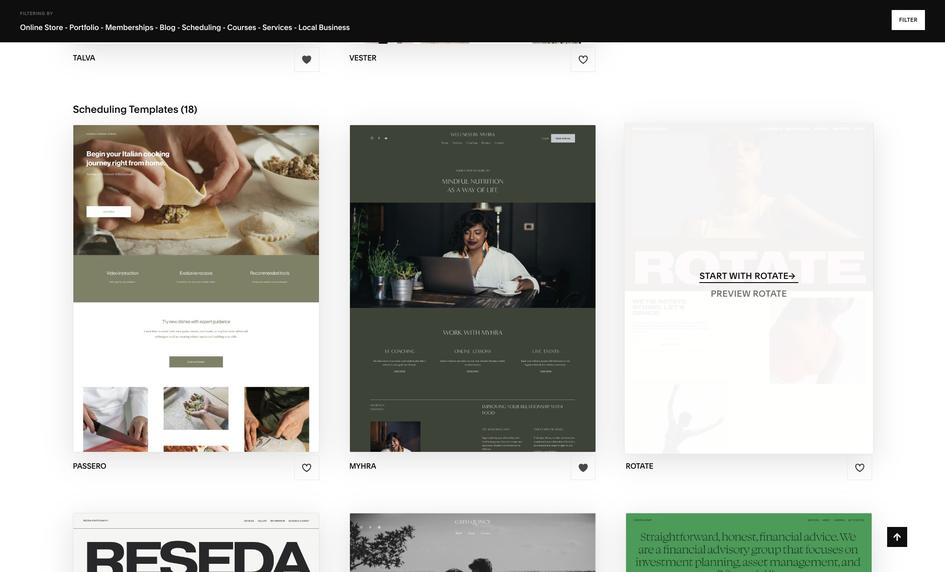 Task type: locate. For each thing, give the bounding box(es) containing it.
-
[[65, 23, 68, 32], [101, 23, 104, 32], [155, 23, 158, 32], [177, 23, 180, 32], [223, 23, 226, 32], [258, 23, 261, 32], [294, 23, 297, 32]]

filtering by
[[20, 11, 53, 16]]

0 vertical spatial rotate
[[755, 271, 789, 282]]

- left courses
[[223, 23, 226, 32]]

1 horizontal spatial scheduling
[[182, 23, 221, 32]]

1 horizontal spatial with
[[453, 271, 477, 282]]

preview down start with rotate
[[711, 289, 751, 299]]

start for start with rotate
[[700, 271, 727, 282]]

with inside button
[[453, 271, 477, 282]]

2 vertical spatial passero
[[73, 462, 106, 471]]

rotate inside button
[[755, 271, 789, 282]]

passero inside button
[[198, 271, 240, 282]]

with for passero
[[173, 271, 196, 282]]

preview
[[154, 289, 194, 299], [435, 289, 475, 299], [711, 289, 751, 299]]

0 horizontal spatial start
[[143, 271, 171, 282]]

preview rotate
[[711, 289, 787, 299]]

myhra
[[479, 271, 512, 282], [477, 289, 510, 299], [349, 462, 376, 471]]

rotate
[[755, 271, 789, 282], [753, 289, 787, 299], [626, 462, 654, 471]]

passero
[[198, 271, 240, 282], [196, 289, 238, 299], [73, 462, 106, 471]]

portfolio
[[69, 23, 99, 32]]

3 start from the left
[[700, 271, 727, 282]]

2 vertical spatial rotate
[[626, 462, 654, 471]]

templates
[[129, 104, 178, 116]]

local
[[299, 23, 317, 32]]

with up preview myhra
[[453, 271, 477, 282]]

1 vertical spatial scheduling
[[73, 104, 127, 116]]

start with passero
[[143, 271, 240, 282]]

- left the blog
[[155, 23, 158, 32]]

start up "preview rotate"
[[700, 271, 727, 282]]

2 horizontal spatial with
[[729, 271, 753, 282]]

start
[[143, 271, 171, 282], [424, 271, 451, 282], [700, 271, 727, 282]]

2 horizontal spatial start
[[700, 271, 727, 282]]

with up preview passero at the left of page
[[173, 271, 196, 282]]

2 - from the left
[[101, 23, 104, 32]]

1 horizontal spatial start
[[424, 271, 451, 282]]

with up "preview rotate"
[[729, 271, 753, 282]]

1 vertical spatial myhra
[[477, 289, 510, 299]]

0 vertical spatial passero
[[198, 271, 240, 282]]

3 preview from the left
[[711, 289, 751, 299]]

- right portfolio
[[101, 23, 104, 32]]

start inside button
[[424, 271, 451, 282]]

0 vertical spatial myhra
[[479, 271, 512, 282]]

2 horizontal spatial preview
[[711, 289, 751, 299]]

talva image
[[73, 0, 319, 44]]

online store - portfolio - memberships - blog - scheduling - courses - services - local business
[[20, 23, 350, 32]]

2 with from the left
[[453, 271, 477, 282]]

2 start from the left
[[424, 271, 451, 282]]

reseda image
[[73, 514, 319, 573]]

myhra image
[[350, 125, 595, 453]]

vester image
[[350, 0, 595, 44]]

7 - from the left
[[294, 23, 297, 32]]

2 preview from the left
[[435, 289, 475, 299]]

courses
[[227, 23, 256, 32]]

blog
[[160, 23, 176, 32]]

0 horizontal spatial scheduling
[[73, 104, 127, 116]]

add passero to your favorites list image
[[302, 464, 312, 474]]

1 preview from the left
[[154, 289, 194, 299]]

filtering
[[20, 11, 45, 16]]

scheduling
[[182, 23, 221, 32], [73, 104, 127, 116]]

add vester to your favorites list image
[[578, 54, 588, 65]]

start up preview passero at the left of page
[[143, 271, 171, 282]]

start up preview myhra
[[424, 271, 451, 282]]

3 with from the left
[[729, 271, 753, 282]]

1 with from the left
[[173, 271, 196, 282]]

- left local
[[294, 23, 297, 32]]

)
[[194, 104, 197, 116]]

talva
[[73, 53, 95, 62]]

- right store
[[65, 23, 68, 32]]

filter button
[[892, 10, 925, 30]]

with
[[173, 271, 196, 282], [453, 271, 477, 282], [729, 271, 753, 282]]

preview down start with myhra
[[435, 289, 475, 299]]

- right courses
[[258, 23, 261, 32]]

preview down start with passero
[[154, 289, 194, 299]]

1 start from the left
[[143, 271, 171, 282]]

1 vertical spatial passero
[[196, 289, 238, 299]]

6 - from the left
[[258, 23, 261, 32]]

store
[[44, 23, 63, 32]]

0 horizontal spatial preview
[[154, 289, 194, 299]]

0 vertical spatial scheduling
[[182, 23, 221, 32]]

rotate image
[[625, 124, 873, 454]]

preview for preview passero
[[154, 289, 194, 299]]

1 horizontal spatial preview
[[435, 289, 475, 299]]

online
[[20, 23, 43, 32]]

18
[[184, 104, 194, 116]]

memberships
[[105, 23, 153, 32]]

preview passero
[[154, 289, 238, 299]]

- right the blog
[[177, 23, 180, 32]]

0 horizontal spatial with
[[173, 271, 196, 282]]



Task type: vqa. For each thing, say whether or not it's contained in the screenshot.
Media to the bottom
no



Task type: describe. For each thing, give the bounding box(es) containing it.
scheduling templates ( 18 )
[[73, 104, 197, 116]]

4 - from the left
[[177, 23, 180, 32]]

add rotate to your favorites list image
[[855, 464, 865, 474]]

preview for preview myhra
[[435, 289, 475, 299]]

remove talva from your favorites list image
[[302, 54, 312, 65]]

start with myhra
[[424, 271, 512, 282]]

(
[[181, 104, 184, 116]]

back to top image
[[893, 533, 903, 543]]

preview myhra link
[[435, 282, 510, 307]]

services
[[263, 23, 292, 32]]

with for myhra
[[453, 271, 477, 282]]

cadere image
[[626, 514, 872, 573]]

passero image
[[73, 125, 319, 453]]

start with rotate
[[700, 271, 789, 282]]

preview rotate link
[[711, 282, 787, 307]]

3 - from the left
[[155, 23, 158, 32]]

preview myhra
[[435, 289, 510, 299]]

vester
[[349, 53, 377, 62]]

start for start with myhra
[[424, 271, 451, 282]]

2 vertical spatial myhra
[[349, 462, 376, 471]]

by
[[47, 11, 53, 16]]

1 vertical spatial rotate
[[753, 289, 787, 299]]

preview for preview rotate
[[711, 289, 751, 299]]

start with rotate button
[[700, 264, 799, 289]]

start with passero button
[[143, 264, 249, 289]]

filter
[[899, 16, 918, 23]]

business
[[319, 23, 350, 32]]

5 - from the left
[[223, 23, 226, 32]]

1 - from the left
[[65, 23, 68, 32]]

start with myhra button
[[424, 264, 522, 289]]

quincy image
[[350, 514, 595, 573]]

with for rotate
[[729, 271, 753, 282]]

myhra inside button
[[479, 271, 512, 282]]

preview passero link
[[154, 282, 238, 307]]

start for start with passero
[[143, 271, 171, 282]]

remove myhra from your favorites list image
[[578, 464, 588, 474]]



